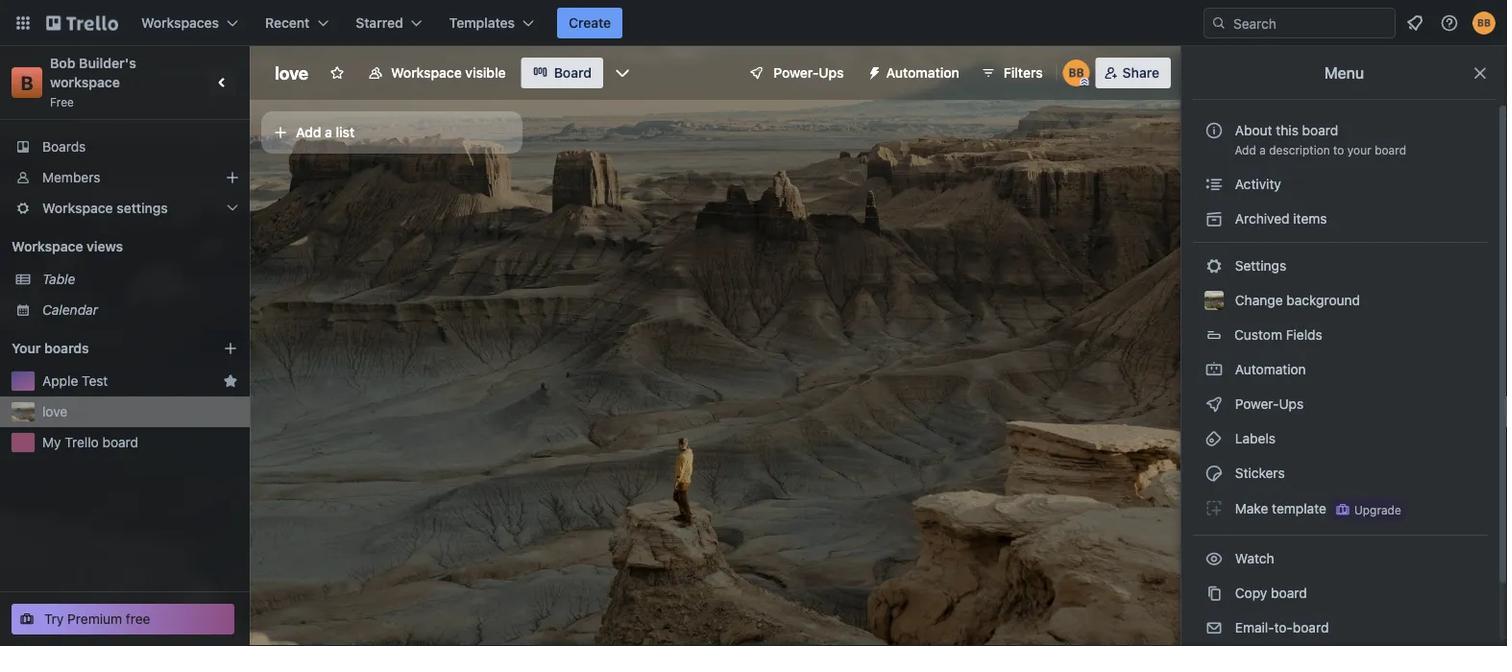 Task type: vqa. For each thing, say whether or not it's contained in the screenshot.
Cover
no



Task type: locate. For each thing, give the bounding box(es) containing it.
about
[[1235, 122, 1273, 138]]

ups
[[819, 65, 844, 81], [1279, 396, 1304, 412]]

0 notifications image
[[1404, 12, 1427, 35]]

2 sm image from the top
[[1205, 360, 1224, 379]]

activity link
[[1193, 169, 1488, 200]]

sm image inside power-ups link
[[1205, 395, 1224, 414]]

add a list button
[[261, 111, 523, 154]]

board down copy board link
[[1293, 620, 1329, 636]]

workspace inside button
[[391, 65, 462, 81]]

customize views image
[[613, 63, 632, 83]]

sm image for archived items
[[1205, 209, 1224, 229]]

archived items
[[1232, 211, 1327, 227]]

to-
[[1274, 620, 1293, 636]]

sm image inside activity link
[[1205, 175, 1224, 194]]

power-ups
[[774, 65, 844, 81], [1232, 396, 1308, 412]]

workspace navigation collapse icon image
[[209, 69, 236, 96]]

menu
[[1325, 64, 1364, 82]]

sm image inside automation link
[[1205, 360, 1224, 379]]

boards
[[42, 139, 86, 155]]

sm image for automation
[[1205, 360, 1224, 379]]

apple test link
[[42, 372, 215, 391]]

change background
[[1232, 293, 1360, 308]]

power-ups up labels
[[1232, 396, 1308, 412]]

email-
[[1235, 620, 1274, 636]]

1 sm image from the top
[[1205, 175, 1224, 194]]

1 horizontal spatial love
[[275, 62, 308, 83]]

ups down automation link
[[1279, 396, 1304, 412]]

archived items link
[[1193, 204, 1488, 234]]

1 horizontal spatial add
[[1235, 143, 1256, 157]]

1 horizontal spatial ups
[[1279, 396, 1304, 412]]

workspace up table
[[12, 239, 83, 255]]

0 vertical spatial power-
[[774, 65, 819, 81]]

Board name text field
[[265, 58, 318, 88]]

workspace settings button
[[0, 193, 250, 224]]

0 horizontal spatial automation
[[886, 65, 960, 81]]

love
[[275, 62, 308, 83], [42, 404, 67, 420]]

filters button
[[975, 58, 1049, 88]]

workspace down members
[[42, 200, 113, 216]]

workspace
[[50, 74, 120, 90]]

add
[[296, 124, 321, 140], [1235, 143, 1256, 157]]

recent button
[[254, 8, 340, 38]]

sm image inside the archived items link
[[1205, 209, 1224, 229]]

sm image
[[859, 58, 886, 85], [1205, 209, 1224, 229], [1205, 257, 1224, 276], [1205, 395, 1224, 414], [1205, 429, 1224, 449], [1205, 499, 1224, 518], [1205, 584, 1224, 603], [1205, 619, 1224, 638]]

create button
[[557, 8, 623, 38]]

a inside about this board add a description to your board
[[1260, 143, 1266, 157]]

0 horizontal spatial ups
[[819, 65, 844, 81]]

0 vertical spatial automation
[[886, 65, 960, 81]]

1 vertical spatial power-ups
[[1232, 396, 1308, 412]]

copy board
[[1232, 586, 1307, 601]]

love left star or unstar board image
[[275, 62, 308, 83]]

sm image for copy board
[[1205, 584, 1224, 603]]

sm image
[[1205, 175, 1224, 194], [1205, 360, 1224, 379], [1205, 464, 1224, 483], [1205, 550, 1224, 569]]

bob builder (bobbuilder40) image right open information menu icon
[[1473, 12, 1496, 35]]

sm image for stickers
[[1205, 464, 1224, 483]]

email-to-board
[[1232, 620, 1329, 636]]

sm image inside 'watch' link
[[1205, 550, 1224, 569]]

1 vertical spatial bob builder (bobbuilder40) image
[[1063, 60, 1090, 86]]

sm image inside stickers link
[[1205, 464, 1224, 483]]

1 horizontal spatial power-ups
[[1232, 396, 1308, 412]]

workspace for workspace visible
[[391, 65, 462, 81]]

change
[[1235, 293, 1283, 308]]

0 horizontal spatial power-
[[774, 65, 819, 81]]

add left list
[[296, 124, 321, 140]]

power- up labels
[[1235, 396, 1279, 412]]

0 horizontal spatial love
[[42, 404, 67, 420]]

automation down custom fields
[[1232, 362, 1306, 378]]

add inside about this board add a description to your board
[[1235, 143, 1256, 157]]

add down about on the right of the page
[[1235, 143, 1256, 157]]

labels link
[[1193, 424, 1488, 454]]

board up the to
[[1302, 122, 1338, 138]]

sm image for make template
[[1205, 499, 1224, 518]]

bob builder (bobbuilder40) image right filters
[[1063, 60, 1090, 86]]

1 vertical spatial automation
[[1232, 362, 1306, 378]]

0 vertical spatial add
[[296, 124, 321, 140]]

my trello board link
[[42, 433, 238, 452]]

0 vertical spatial love
[[275, 62, 308, 83]]

1 vertical spatial a
[[1260, 143, 1266, 157]]

a left list
[[325, 124, 332, 140]]

sm image inside copy board link
[[1205, 584, 1224, 603]]

sm image for activity
[[1205, 175, 1224, 194]]

sm image inside settings link
[[1205, 257, 1224, 276]]

try
[[44, 611, 64, 627]]

0 horizontal spatial a
[[325, 124, 332, 140]]

workspace left visible
[[391, 65, 462, 81]]

0 horizontal spatial bob builder (bobbuilder40) image
[[1063, 60, 1090, 86]]

0 vertical spatial bob builder (bobbuilder40) image
[[1473, 12, 1496, 35]]

board down 'love' link
[[102, 435, 138, 451]]

1 vertical spatial power-
[[1235, 396, 1279, 412]]

a
[[325, 124, 332, 140], [1260, 143, 1266, 157]]

stickers
[[1232, 465, 1285, 481]]

sm image inside labels link
[[1205, 429, 1224, 449]]

3 sm image from the top
[[1205, 464, 1224, 483]]

board
[[1302, 122, 1338, 138], [1375, 143, 1406, 157], [102, 435, 138, 451], [1271, 586, 1307, 601], [1293, 620, 1329, 636]]

board up to-
[[1271, 586, 1307, 601]]

ups left automation button
[[819, 65, 844, 81]]

this member is an admin of this board. image
[[1080, 78, 1089, 86]]

sm image inside automation button
[[859, 58, 886, 85]]

automation
[[886, 65, 960, 81], [1232, 362, 1306, 378]]

starred
[[356, 15, 403, 31]]

share button
[[1096, 58, 1171, 88]]

change background link
[[1193, 285, 1488, 316]]

template
[[1272, 501, 1327, 517]]

calendar
[[42, 302, 98, 318]]

0 vertical spatial power-ups
[[774, 65, 844, 81]]

power-ups down primary element
[[774, 65, 844, 81]]

4 sm image from the top
[[1205, 550, 1224, 569]]

calendar link
[[42, 301, 238, 320]]

0 vertical spatial a
[[325, 124, 332, 140]]

automation inside button
[[886, 65, 960, 81]]

bob builder's workspace link
[[50, 55, 140, 90]]

0 vertical spatial ups
[[819, 65, 844, 81]]

star or unstar board image
[[330, 65, 345, 81]]

sm image inside email-to-board link
[[1205, 619, 1224, 638]]

try premium free button
[[12, 604, 234, 635]]

0 vertical spatial workspace
[[391, 65, 462, 81]]

sm image for power-ups
[[1205, 395, 1224, 414]]

1 horizontal spatial a
[[1260, 143, 1266, 157]]

power-
[[774, 65, 819, 81], [1235, 396, 1279, 412]]

love up 'my'
[[42, 404, 67, 420]]

workspace for workspace views
[[12, 239, 83, 255]]

2 vertical spatial workspace
[[12, 239, 83, 255]]

1 vertical spatial add
[[1235, 143, 1256, 157]]

upgrade
[[1355, 503, 1402, 517]]

workspace inside dropdown button
[[42, 200, 113, 216]]

automation left filters button
[[886, 65, 960, 81]]

bob builder's workspace free
[[50, 55, 140, 109]]

power- down primary element
[[774, 65, 819, 81]]

about this board add a description to your board
[[1235, 122, 1406, 157]]

power-ups link
[[1193, 389, 1488, 420]]

trello
[[65, 435, 99, 451]]

0 horizontal spatial add
[[296, 124, 321, 140]]

board for email-to-board
[[1293, 620, 1329, 636]]

a down about on the right of the page
[[1260, 143, 1266, 157]]

custom fields
[[1234, 327, 1323, 343]]

settings link
[[1193, 251, 1488, 281]]

bob builder (bobbuilder40) image
[[1473, 12, 1496, 35], [1063, 60, 1090, 86]]

1 vertical spatial workspace
[[42, 200, 113, 216]]

table link
[[42, 270, 238, 289]]

members
[[42, 170, 100, 185]]

copy
[[1235, 586, 1267, 601]]

0 horizontal spatial power-ups
[[774, 65, 844, 81]]

bob
[[50, 55, 75, 71]]

workspace settings
[[42, 200, 168, 216]]

premium
[[67, 611, 122, 627]]

create
[[569, 15, 611, 31]]

boards link
[[0, 132, 250, 162]]



Task type: describe. For each thing, give the bounding box(es) containing it.
my trello board
[[42, 435, 138, 451]]

your
[[1348, 143, 1372, 157]]

apple test
[[42, 373, 108, 389]]

my
[[42, 435, 61, 451]]

recent
[[265, 15, 310, 31]]

archived
[[1235, 211, 1290, 227]]

free
[[50, 95, 74, 109]]

templates button
[[438, 8, 546, 38]]

email-to-board link
[[1193, 613, 1488, 644]]

fields
[[1286, 327, 1323, 343]]

workspaces button
[[130, 8, 250, 38]]

items
[[1293, 211, 1327, 227]]

stickers link
[[1193, 458, 1488, 489]]

workspace views
[[12, 239, 123, 255]]

board link
[[521, 58, 603, 88]]

automation button
[[859, 58, 971, 88]]

visible
[[465, 65, 506, 81]]

automation link
[[1193, 354, 1488, 385]]

list
[[336, 124, 355, 140]]

sm image for settings
[[1205, 257, 1224, 276]]

b
[[21, 71, 33, 94]]

table
[[42, 271, 75, 287]]

settings
[[1232, 258, 1287, 274]]

your boards
[[12, 341, 89, 356]]

board
[[554, 65, 592, 81]]

power- inside button
[[774, 65, 819, 81]]

make
[[1235, 501, 1269, 517]]

test
[[82, 373, 108, 389]]

back to home image
[[46, 8, 118, 38]]

1 vertical spatial love
[[42, 404, 67, 420]]

custom
[[1234, 327, 1283, 343]]

starred button
[[344, 8, 434, 38]]

labels
[[1232, 431, 1276, 447]]

background
[[1287, 293, 1360, 308]]

workspaces
[[141, 15, 219, 31]]

1 horizontal spatial automation
[[1232, 362, 1306, 378]]

love inside board name text field
[[275, 62, 308, 83]]

templates
[[449, 15, 515, 31]]

starred icon image
[[223, 374, 238, 389]]

1 horizontal spatial bob builder (bobbuilder40) image
[[1473, 12, 1496, 35]]

make template
[[1232, 501, 1327, 517]]

search image
[[1211, 15, 1227, 31]]

open information menu image
[[1440, 13, 1459, 33]]

watch link
[[1193, 544, 1488, 574]]

builder's
[[79, 55, 136, 71]]

add a list
[[296, 124, 355, 140]]

filters
[[1004, 65, 1043, 81]]

watch
[[1232, 551, 1278, 567]]

copy board link
[[1193, 578, 1488, 609]]

sm image for watch
[[1205, 550, 1224, 569]]

board for my trello board
[[102, 435, 138, 451]]

sm image for labels
[[1205, 429, 1224, 449]]

a inside "add a list" button
[[325, 124, 332, 140]]

1 vertical spatial ups
[[1279, 396, 1304, 412]]

try premium free
[[44, 611, 150, 627]]

workspace for workspace settings
[[42, 200, 113, 216]]

board for about this board add a description to your board
[[1302, 122, 1338, 138]]

1 horizontal spatial power-
[[1235, 396, 1279, 412]]

b link
[[12, 67, 42, 98]]

workspace visible
[[391, 65, 506, 81]]

to
[[1334, 143, 1344, 157]]

apple
[[42, 373, 78, 389]]

free
[[126, 611, 150, 627]]

board right your
[[1375, 143, 1406, 157]]

activity
[[1232, 176, 1281, 192]]

primary element
[[0, 0, 1507, 46]]

your
[[12, 341, 41, 356]]

custom fields button
[[1193, 320, 1488, 351]]

workspace visible button
[[356, 58, 518, 88]]

ups inside button
[[819, 65, 844, 81]]

sm image for email-to-board
[[1205, 619, 1224, 638]]

members link
[[0, 162, 250, 193]]

Search field
[[1227, 9, 1395, 37]]

views
[[87, 239, 123, 255]]

power-ups inside button
[[774, 65, 844, 81]]

add board image
[[223, 341, 238, 356]]

this
[[1276, 122, 1299, 138]]

your boards with 3 items element
[[12, 337, 194, 360]]

settings
[[117, 200, 168, 216]]

upgrade button
[[1331, 499, 1405, 522]]

love link
[[42, 403, 238, 422]]

add inside button
[[296, 124, 321, 140]]

boards
[[44, 341, 89, 356]]

description
[[1269, 143, 1330, 157]]

share
[[1123, 65, 1160, 81]]

power-ups button
[[735, 58, 856, 88]]



